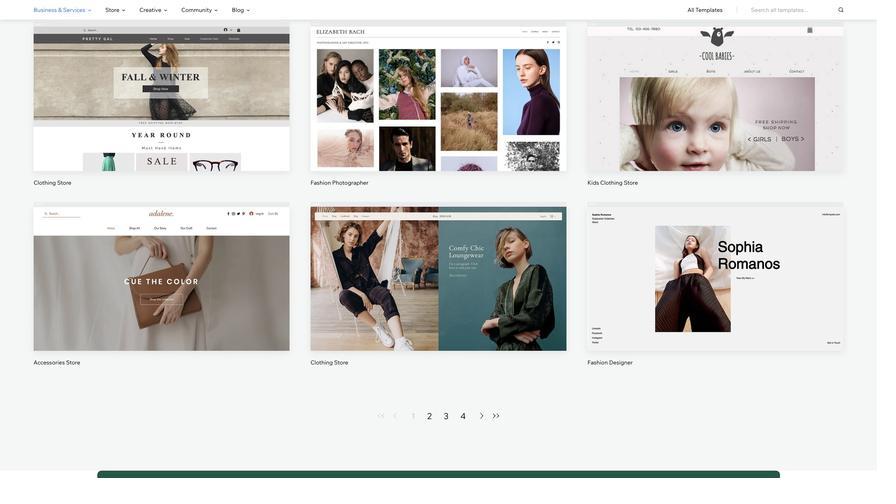 Task type: describe. For each thing, give the bounding box(es) containing it.
clothing store for the bottom clothing store group
[[311, 359, 349, 366]]

4
[[461, 411, 466, 421]]

1
[[412, 411, 416, 421]]

fashion website templates - fashion photographer image
[[311, 27, 567, 171]]

view button for fashion website templates - fashion designer image at the right of page
[[700, 284, 733, 300]]

Search search field
[[752, 0, 844, 20]]

fashion photographer
[[311, 179, 369, 186]]

fashion website templates - clothing store image for clothing store group to the left
[[34, 27, 290, 171]]

kids
[[588, 179, 600, 186]]

view for fashion website templates - fashion designer image at the right of page
[[710, 289, 723, 296]]

edit for the fashion website templates - fashion photographer
[[434, 85, 444, 92]]

fashion website templates - fashion designer image
[[588, 207, 844, 351]]

clothing store for clothing store group to the left
[[34, 179, 71, 186]]

2 horizontal spatial clothing
[[601, 179, 623, 186]]

view for the fashion website templates - fashion photographer
[[432, 109, 445, 116]]

view button for fashion website templates - kids clothing store image
[[700, 104, 733, 121]]

view for fashion website templates - accessories store image at the left
[[155, 289, 168, 296]]

3 link
[[444, 410, 449, 422]]

all
[[688, 6, 695, 13]]

services
[[63, 6, 85, 13]]

store for the bottom clothing store group
[[334, 359, 349, 366]]

all templates link
[[688, 0, 723, 19]]

accessories
[[34, 359, 65, 366]]

designer
[[610, 359, 633, 366]]

edit button for the fashion website templates - fashion photographer
[[422, 80, 456, 97]]

accessories store group
[[34, 202, 290, 366]]

view for fashion website templates - kids clothing store image
[[710, 109, 723, 116]]

community
[[182, 6, 212, 13]]

accessories store
[[34, 359, 80, 366]]

view button for the fashion website templates - fashion photographer
[[422, 104, 456, 121]]

fashion website templates - accessories store image
[[34, 207, 290, 351]]

fashion website templates - clothing store image for the bottom clothing store group
[[311, 207, 567, 351]]

fashion designer group
[[588, 202, 844, 366]]

view button for fashion website templates - accessories store image at the left
[[145, 284, 178, 300]]

fashion for fashion photographer
[[311, 179, 331, 186]]

store for accessories store group
[[66, 359, 80, 366]]

photographer
[[333, 179, 369, 186]]

store inside categories by subject element
[[105, 6, 120, 13]]

categories. use the left and right arrow keys to navigate the menu element
[[0, 0, 878, 20]]

next page image
[[478, 413, 487, 419]]

1 vertical spatial clothing store group
[[311, 202, 567, 366]]

categories by subject element
[[34, 0, 250, 19]]

blog
[[232, 6, 244, 13]]



Task type: locate. For each thing, give the bounding box(es) containing it.
kids clothing store
[[588, 179, 639, 186]]

view inside fashion designer group
[[710, 289, 723, 296]]

1 horizontal spatial fashion website templates - clothing store image
[[311, 207, 567, 351]]

store for clothing store group to the left
[[57, 179, 71, 186]]

1 horizontal spatial fashion
[[588, 359, 608, 366]]

edit for fashion website templates - accessories store image at the left
[[156, 265, 167, 272]]

fashion website templates - kids clothing store image
[[588, 27, 844, 171]]

1 horizontal spatial clothing
[[311, 359, 333, 366]]

None search field
[[752, 0, 844, 20]]

templates
[[696, 6, 723, 13]]

fashion for fashion designer
[[588, 359, 608, 366]]

2
[[428, 411, 432, 421]]

0 horizontal spatial fashion
[[311, 179, 331, 186]]

view inside kids clothing store group
[[710, 109, 723, 116]]

view button inside fashion designer group
[[700, 284, 733, 300]]

edit button for fashion website templates - fashion designer image at the right of page
[[700, 260, 733, 277]]

1 horizontal spatial clothing store group
[[311, 202, 567, 366]]

all templates
[[688, 6, 723, 13]]

view button inside accessories store group
[[145, 284, 178, 300]]

1 vertical spatial fashion website templates - clothing store image
[[311, 207, 567, 351]]

fashion left the "designer"
[[588, 359, 608, 366]]

fashion designer
[[588, 359, 633, 366]]

0 horizontal spatial fashion website templates - clothing store image
[[34, 27, 290, 171]]

edit inside fashion designer group
[[711, 265, 721, 272]]

0 vertical spatial clothing store
[[34, 179, 71, 186]]

1 vertical spatial clothing store
[[311, 359, 349, 366]]

edit inside fashion photographer group
[[434, 85, 444, 92]]

0 horizontal spatial clothing
[[34, 179, 56, 186]]

creative
[[140, 6, 162, 13]]

clothing for clothing store group to the left
[[34, 179, 56, 186]]

fashion photographer group
[[311, 22, 567, 186]]

clothing store
[[34, 179, 71, 186], [311, 359, 349, 366]]

1 vertical spatial fashion
[[588, 359, 608, 366]]

edit button for fashion website templates - kids clothing store image
[[700, 80, 733, 97]]

0 vertical spatial fashion website templates - clothing store image
[[34, 27, 290, 171]]

fashion
[[311, 179, 331, 186], [588, 359, 608, 366]]

4 link
[[461, 410, 466, 422]]

edit for fashion website templates - fashion designer image at the right of page
[[711, 265, 721, 272]]

fashion left photographer
[[311, 179, 331, 186]]

3
[[444, 411, 449, 421]]

edit button
[[145, 80, 178, 97], [422, 80, 456, 97], [700, 80, 733, 97], [145, 260, 178, 277], [422, 260, 456, 277], [700, 260, 733, 277]]

clothing store group
[[34, 22, 290, 186], [311, 202, 567, 366]]

0 horizontal spatial clothing store
[[34, 179, 71, 186]]

view button inside fashion photographer group
[[422, 104, 456, 121]]

fashion inside group
[[311, 179, 331, 186]]

view inside accessories store group
[[155, 289, 168, 296]]

2 link
[[428, 410, 432, 422]]

clothing for the bottom clothing store group
[[311, 359, 333, 366]]

edit for fashion website templates - kids clothing store image
[[711, 85, 721, 92]]

business
[[34, 6, 57, 13]]

store
[[105, 6, 120, 13], [57, 179, 71, 186], [624, 179, 639, 186], [66, 359, 80, 366], [334, 359, 349, 366]]

edit for the bottom clothing store group the fashion website templates - clothing store 'image'
[[434, 265, 444, 272]]

1 horizontal spatial clothing store
[[311, 359, 349, 366]]

edit inside kids clothing store group
[[711, 85, 721, 92]]

view inside fashion photographer group
[[432, 109, 445, 116]]

&
[[58, 6, 62, 13]]

0 vertical spatial fashion
[[311, 179, 331, 186]]

view
[[155, 109, 168, 116], [432, 109, 445, 116], [710, 109, 723, 116], [155, 289, 168, 296], [432, 289, 445, 296], [710, 289, 723, 296]]

edit for the fashion website templates - clothing store 'image' associated with clothing store group to the left
[[156, 85, 167, 92]]

view button
[[145, 104, 178, 121], [422, 104, 456, 121], [700, 104, 733, 121], [145, 284, 178, 300], [422, 284, 456, 300], [700, 284, 733, 300]]

edit button inside accessories store group
[[145, 260, 178, 277]]

edit inside accessories store group
[[156, 265, 167, 272]]

view button inside kids clothing store group
[[700, 104, 733, 121]]

kids clothing store group
[[588, 22, 844, 186]]

last page image
[[493, 414, 501, 418]]

edit button for fashion website templates - accessories store image at the left
[[145, 260, 178, 277]]

business & services
[[34, 6, 85, 13]]

clothing
[[34, 179, 56, 186], [601, 179, 623, 186], [311, 359, 333, 366]]

0 vertical spatial clothing store group
[[34, 22, 290, 186]]

fashion website templates - clothing store image
[[34, 27, 290, 171], [311, 207, 567, 351]]

edit button inside kids clothing store group
[[700, 80, 733, 97]]

fashion inside group
[[588, 359, 608, 366]]

edit button inside fashion designer group
[[700, 260, 733, 277]]

edit button inside fashion photographer group
[[422, 80, 456, 97]]

0 horizontal spatial clothing store group
[[34, 22, 290, 186]]

edit
[[156, 85, 167, 92], [434, 85, 444, 92], [711, 85, 721, 92], [156, 265, 167, 272], [434, 265, 444, 272], [711, 265, 721, 272]]



Task type: vqa. For each thing, say whether or not it's contained in the screenshot.
media
no



